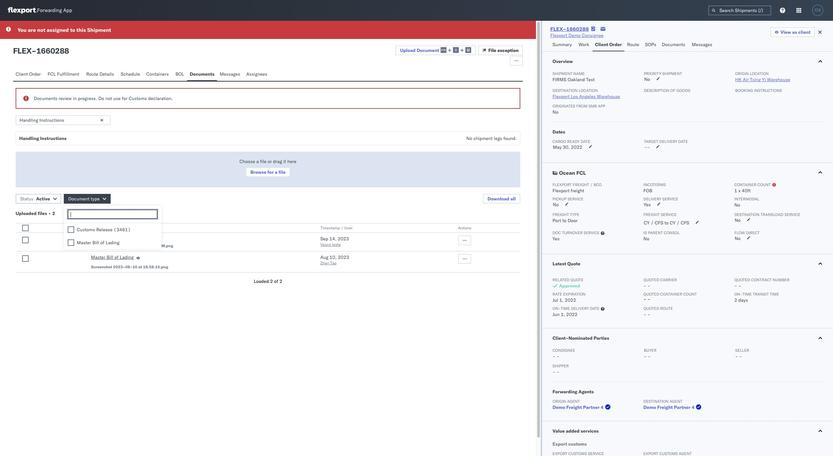Task type: locate. For each thing, give the bounding box(es) containing it.
here
[[287, 159, 296, 165]]

None text field
[[70, 212, 157, 218]]

user
[[344, 226, 353, 231]]

0 vertical spatial at
[[138, 244, 142, 249]]

lading up 08-
[[120, 255, 134, 261]]

1 screenshot from the top
[[91, 244, 112, 249]]

booking instructions
[[735, 88, 782, 93]]

containers button
[[144, 68, 173, 81]]

bill down customs release (3461) link
[[107, 255, 113, 261]]

location up angeles
[[579, 88, 598, 93]]

loaded
[[254, 279, 269, 285]]

0 vertical spatial client
[[595, 42, 608, 48]]

route inside route "button"
[[627, 42, 639, 48]]

master bill of lading down customs release (3461) in the left of the page
[[77, 240, 120, 246]]

1 demo freight partner 4 from the left
[[553, 405, 604, 411]]

tsing
[[750, 77, 761, 83]]

no inside is parent consol no
[[643, 236, 649, 242]]

0 horizontal spatial app
[[63, 7, 72, 13]]

list box containing customs release (3461)
[[64, 224, 161, 250]]

jun
[[553, 312, 560, 318]]

type up door
[[570, 212, 579, 217]]

not right do
[[105, 96, 112, 102]]

1 horizontal spatial on-
[[734, 292, 743, 297]]

quoted inside quoted contract number - - rate expiration jul 1, 2022
[[734, 278, 750, 283]]

upload document button
[[395, 46, 476, 55]]

file
[[260, 159, 266, 165], [278, 170, 286, 175]]

2023 for sep 14, 2023
[[338, 236, 349, 242]]

of down customs release (3461) in the left of the page
[[100, 240, 104, 246]]

0 horizontal spatial file
[[260, 159, 266, 165]]

route left sops
[[627, 42, 639, 48]]

choose a file or drag it here
[[240, 159, 296, 165]]

0 horizontal spatial demo freight partner 4 link
[[553, 405, 612, 411]]

freight type port to door
[[553, 212, 579, 224]]

master bill of lading
[[77, 240, 120, 246], [91, 255, 134, 261]]

1 horizontal spatial order
[[609, 42, 622, 48]]

1 demo freight partner 4 link from the left
[[553, 405, 612, 411]]

time for on-time transit time 2 days
[[743, 292, 752, 297]]

1 horizontal spatial demo
[[568, 33, 581, 38]]

freight up pickup service at right
[[571, 188, 584, 194]]

0 horizontal spatial client order
[[16, 71, 41, 77]]

hk air tsing yi warehouse link
[[735, 77, 790, 83]]

of inside master bill of lading link
[[114, 255, 119, 261]]

yes down delivery
[[644, 202, 651, 208]]

flex-1660288
[[550, 26, 589, 32]]

0 horizontal spatial agent
[[567, 400, 580, 404]]

quoted inside quoted route - -
[[643, 307, 659, 311]]

on- for on-time delivery date
[[553, 307, 561, 311]]

date for --
[[678, 139, 688, 144]]

for inside browse for a file button
[[267, 170, 274, 175]]

1, right jun
[[561, 312, 565, 318]]

quoted carrier - -
[[643, 278, 677, 289]]

destination for flexport
[[553, 88, 578, 93]]

1 horizontal spatial documents
[[190, 71, 215, 77]]

originates from smb app no
[[553, 104, 605, 115]]

master down customs release (3461) in the left of the page
[[77, 240, 91, 246]]

description
[[644, 88, 669, 93]]

1 horizontal spatial location
[[750, 71, 769, 76]]

2 vertical spatial destination
[[643, 400, 669, 404]]

to for freight type port to door
[[562, 218, 566, 224]]

location
[[750, 71, 769, 76], [579, 88, 598, 93]]

of
[[670, 88, 675, 93], [100, 240, 104, 246], [114, 255, 119, 261], [274, 279, 278, 285]]

delivery
[[643, 197, 661, 202]]

no left legs
[[466, 136, 472, 142]]

ocean fcl
[[559, 170, 586, 176]]

1 horizontal spatial for
[[267, 170, 274, 175]]

1 vertical spatial forwarding
[[553, 389, 577, 395]]

demo freight partner 4 link for destination agent
[[643, 405, 703, 411]]

1 vertical spatial release
[[110, 236, 127, 242]]

2023- inside customs release (3461) screenshot 2023-09-13 at 9.11.30 am.png
[[113, 244, 125, 249]]

0 vertical spatial destination
[[553, 88, 578, 93]]

0 horizontal spatial consignee
[[553, 348, 575, 353]]

latest quote button
[[542, 254, 833, 274]]

quoted route - -
[[643, 307, 673, 318]]

flexport inside the destination location flexport los angeles warehouse
[[553, 94, 570, 100]]

agent down forwarding agents
[[567, 400, 580, 404]]

type inside "freight type port to door"
[[570, 212, 579, 217]]

1 vertical spatial delivery
[[571, 307, 589, 311]]

2 vertical spatial document
[[91, 226, 110, 231]]

agent up value added services 'button'
[[670, 400, 682, 404]]

client order right work button
[[595, 42, 622, 48]]

quoted left contract
[[734, 278, 750, 283]]

declaration.
[[148, 96, 173, 102]]

all
[[510, 196, 516, 202]]

1 horizontal spatial 4
[[692, 405, 694, 411]]

0 horizontal spatial cy
[[644, 220, 650, 226]]

0 horizontal spatial cfs
[[655, 220, 663, 226]]

1 at from the top
[[138, 244, 142, 249]]

quoted inside "quoted container count - -"
[[643, 292, 659, 297]]

location inside the destination location flexport los angeles warehouse
[[579, 88, 598, 93]]

containers
[[146, 71, 169, 77]]

2023 inside aug 10, 2023 zhen tao
[[338, 255, 349, 261]]

documents left review
[[34, 96, 57, 102]]

1 horizontal spatial shipment
[[662, 71, 682, 76]]

date up parties
[[590, 307, 600, 311]]

0 horizontal spatial messages
[[220, 71, 240, 77]]

2022
[[571, 144, 582, 150], [565, 298, 576, 304], [566, 312, 577, 318]]

route
[[627, 42, 639, 48], [86, 71, 98, 77]]

type for freight type port to door
[[570, 212, 579, 217]]

route for route
[[627, 42, 639, 48]]

customs for customs release (3461)
[[77, 227, 95, 233]]

on- inside the on-time transit time 2 days
[[734, 292, 743, 297]]

quoted left carrier
[[643, 278, 659, 283]]

consignee
[[582, 33, 604, 38], [553, 348, 575, 353]]

client right work button
[[595, 42, 608, 48]]

time for on-time delivery date
[[561, 307, 570, 311]]

2022 for 1,
[[566, 312, 577, 318]]

documents button right bol on the left top of page
[[187, 68, 217, 81]]

2 agent from the left
[[670, 400, 682, 404]]

of left goods
[[670, 88, 675, 93]]

None checkbox
[[22, 225, 29, 232], [68, 240, 74, 246], [22, 225, 29, 232], [68, 240, 74, 246]]

1 horizontal spatial client order button
[[592, 39, 624, 51]]

shipment inside "shipment name firms oakland test"
[[553, 71, 572, 76]]

choose
[[240, 159, 255, 165]]

cargo ready date
[[553, 139, 590, 144]]

app
[[63, 7, 72, 13], [598, 104, 605, 109]]

client order button down flex
[[13, 68, 45, 81]]

time up days
[[743, 292, 752, 297]]

documents button up the overview button on the right of page
[[659, 39, 689, 51]]

no down intermodal
[[734, 202, 740, 208]]

screenshot inside customs release (3461) screenshot 2023-09-13 at 9.11.30 am.png
[[91, 244, 112, 249]]

client
[[595, 42, 608, 48], [16, 71, 28, 77]]

file
[[488, 48, 496, 53]]

1 vertical spatial messages button
[[217, 68, 244, 81]]

origin up the hk
[[735, 71, 749, 76]]

1 vertical spatial destination
[[734, 212, 759, 217]]

0 horizontal spatial 1660288
[[36, 46, 69, 56]]

2022 down on-time delivery date
[[566, 312, 577, 318]]

2 cfs from the left
[[681, 220, 689, 226]]

1 2023- from the top
[[113, 244, 125, 249]]

0 horizontal spatial warehouse
[[597, 94, 620, 100]]

sep 14, 2023 vasco teste
[[320, 236, 349, 247]]

delivery down expiration
[[571, 307, 589, 311]]

cargo
[[553, 139, 566, 144]]

yi
[[762, 77, 766, 83]]

date right ready in the right of the page
[[581, 139, 590, 144]]

location up hk air tsing yi warehouse link at the top right of page
[[750, 71, 769, 76]]

pickup service
[[553, 197, 583, 202]]

0 horizontal spatial bill
[[92, 240, 99, 246]]

2 demo freight partner 4 link from the left
[[643, 405, 703, 411]]

quoted down quoted carrier - -
[[643, 292, 659, 297]]

1 horizontal spatial agent
[[670, 400, 682, 404]]

count inside "quoted container count - -"
[[683, 292, 697, 297]]

1660288 up flexport demo consignee
[[566, 26, 589, 32]]

services
[[581, 429, 599, 435]]

quoted for quoted route - -
[[643, 307, 659, 311]]

forwarding agents
[[553, 389, 594, 395]]

documents right bol button
[[190, 71, 215, 77]]

0 vertical spatial 1660288
[[566, 26, 589, 32]]

1 vertical spatial on-
[[553, 307, 561, 311]]

1 vertical spatial freight
[[571, 188, 584, 194]]

freight down delivery
[[643, 212, 660, 217]]

not
[[37, 27, 45, 33], [105, 96, 112, 102]]

release for customs release (3461) screenshot 2023-09-13 at 9.11.30 am.png
[[110, 236, 127, 242]]

quoted for quoted contract number - - rate expiration jul 1, 2022
[[734, 278, 750, 283]]

1 vertical spatial type
[[570, 212, 579, 217]]

on-time delivery date
[[553, 307, 600, 311]]

flexport freight / bco flexport freight
[[553, 183, 602, 194]]

1 horizontal spatial forwarding
[[553, 389, 577, 395]]

customs for customs release (3461) screenshot 2023-09-13 at 9.11.30 am.png
[[91, 236, 109, 242]]

1 vertical spatial 2023
[[338, 255, 349, 261]]

consignee up work
[[582, 33, 604, 38]]

/ left user
[[341, 226, 343, 231]]

2 horizontal spatial destination
[[734, 212, 759, 217]]

date up ocean fcl button
[[678, 139, 688, 144]]

1 vertical spatial 1660288
[[36, 46, 69, 56]]

1 horizontal spatial messages
[[692, 42, 712, 48]]

2022 down ready in the right of the page
[[571, 144, 582, 150]]

1660288 down assigned
[[36, 46, 69, 56]]

30,
[[563, 144, 570, 150]]

destination inside the destination location flexport los angeles warehouse
[[553, 88, 578, 93]]

0 vertical spatial messages
[[692, 42, 712, 48]]

demo freight partner 4 down origin agent
[[553, 405, 604, 411]]

0 horizontal spatial time
[[561, 307, 570, 311]]

to for cy / cfs to cy / cfs
[[664, 220, 669, 226]]

order left route "button"
[[609, 42, 622, 48]]

lading down type
[[106, 240, 120, 246]]

type up customs release (3461) in the left of the page
[[91, 196, 100, 202]]

1 horizontal spatial demo freight partner 4
[[643, 405, 694, 411]]

messages button left assignees
[[217, 68, 244, 81]]

count
[[757, 183, 771, 187], [683, 292, 697, 297]]

messages button up the overview button on the right of page
[[689, 39, 716, 51]]

--
[[644, 144, 650, 150]]

partner
[[583, 405, 600, 411], [674, 405, 690, 411]]

None checkbox
[[68, 227, 74, 233], [22, 237, 29, 244], [22, 256, 29, 262], [68, 227, 74, 233], [22, 237, 29, 244], [22, 256, 29, 262]]

1 partner from the left
[[583, 405, 600, 411]]

timestamp / user button
[[319, 225, 445, 231]]

handling instructions
[[19, 136, 67, 142]]

flexport. image
[[8, 7, 37, 14]]

quoted inside quoted carrier - -
[[643, 278, 659, 283]]

value added services button
[[542, 422, 833, 442]]

shipment right this
[[87, 27, 111, 33]]

0 vertical spatial 2022
[[571, 144, 582, 150]]

transit
[[753, 292, 769, 297]]

document inside button
[[417, 47, 439, 53]]

yes down doc
[[553, 236, 560, 242]]

on- up days
[[734, 292, 743, 297]]

/ left the bco
[[590, 183, 593, 187]]

2023 for aug 10, 2023
[[338, 255, 349, 261]]

0 horizontal spatial a
[[256, 159, 259, 165]]

2 demo freight partner 4 from the left
[[643, 405, 694, 411]]

not right are
[[37, 27, 45, 33]]

related
[[553, 278, 569, 283]]

demo freight partner 4 link down agents
[[553, 405, 612, 411]]

partner down destination agent
[[674, 405, 690, 411]]

service
[[661, 212, 677, 217]]

0 vertical spatial 1,
[[559, 298, 564, 304]]

client order
[[595, 42, 622, 48], [16, 71, 41, 77]]

0 vertical spatial yes
[[644, 202, 651, 208]]

demo freight partner 4 link down destination agent
[[643, 405, 703, 411]]

2023- up master bill of lading link
[[113, 244, 125, 249]]

0 vertical spatial order
[[609, 42, 622, 48]]

(3461) inside customs release (3461) screenshot 2023-09-13 at 9.11.30 am.png
[[128, 236, 145, 242]]

0 horizontal spatial type
[[91, 196, 100, 202]]

for right the use on the left of the page
[[122, 96, 127, 102]]

client order button right work
[[592, 39, 624, 51]]

zhen
[[320, 261, 329, 266]]

1 vertical spatial (3461)
[[128, 236, 145, 242]]

1 horizontal spatial app
[[598, 104, 605, 109]]

2 horizontal spatial documents
[[662, 42, 685, 48]]

0 horizontal spatial shipment
[[473, 136, 493, 142]]

service up service at the right top of page
[[662, 197, 678, 202]]

cy down service at the right top of page
[[670, 220, 676, 226]]

1 horizontal spatial delivery
[[659, 139, 677, 144]]

parent
[[648, 231, 663, 236]]

2022 down expiration
[[565, 298, 576, 304]]

release down document type / filename
[[110, 236, 127, 242]]

1 vertical spatial messages
[[220, 71, 240, 77]]

0 horizontal spatial partner
[[583, 405, 600, 411]]

delivery right target on the right top of page
[[659, 139, 677, 144]]

to right port
[[562, 218, 566, 224]]

origin down forwarding agents
[[553, 400, 566, 404]]

route button
[[624, 39, 642, 51]]

(3461)
[[114, 227, 131, 233], [128, 236, 145, 242]]

2023 inside sep 14, 2023 vasco teste
[[338, 236, 349, 242]]

freight down ocean fcl
[[573, 183, 589, 187]]

destination agent
[[643, 400, 682, 404]]

2 4 from the left
[[692, 405, 694, 411]]

08-
[[125, 265, 132, 270]]

1 horizontal spatial route
[[627, 42, 639, 48]]

1 vertical spatial documents
[[190, 71, 215, 77]]

origin inside origin location hk air tsing yi warehouse
[[735, 71, 749, 76]]

1 horizontal spatial time
[[743, 292, 752, 297]]

2023 right '10,'
[[338, 255, 349, 261]]

(3461) for customs release (3461)
[[114, 227, 131, 233]]

at right 10
[[138, 265, 142, 270]]

fcl
[[48, 71, 56, 77], [576, 170, 586, 176]]

1 vertical spatial app
[[598, 104, 605, 109]]

cy up is
[[644, 220, 650, 226]]

demo for origin agent
[[553, 405, 565, 411]]

to left this
[[70, 27, 75, 33]]

0 horizontal spatial location
[[579, 88, 598, 93]]

shipment up firms
[[553, 71, 572, 76]]

release inside customs release (3461) screenshot 2023-09-13 at 9.11.30 am.png
[[110, 236, 127, 242]]

upload document
[[400, 47, 439, 53]]

10,
[[330, 255, 337, 261]]

destination for service
[[734, 212, 759, 217]]

as
[[792, 29, 797, 35]]

timestamp
[[320, 226, 340, 231]]

demo freight partner 4 down destination agent
[[643, 405, 694, 411]]

0 vertical spatial shipment
[[662, 71, 682, 76]]

2 horizontal spatial time
[[770, 292, 779, 297]]

release up customs release (3461) link
[[96, 227, 112, 233]]

on- up jun
[[553, 307, 561, 311]]

type for document type
[[91, 196, 100, 202]]

partner for destination agent
[[674, 405, 690, 411]]

0 horizontal spatial count
[[683, 292, 697, 297]]

on-
[[734, 292, 743, 297], [553, 307, 561, 311]]

0 vertical spatial file
[[260, 159, 266, 165]]

0 horizontal spatial route
[[86, 71, 98, 77]]

0 horizontal spatial origin
[[553, 400, 566, 404]]

direct
[[746, 231, 760, 236]]

a right choose
[[256, 159, 259, 165]]

of right loaded on the left of page
[[274, 279, 278, 285]]

customs inside customs release (3461) screenshot 2023-09-13 at 9.11.30 am.png
[[91, 236, 109, 242]]

1 horizontal spatial client order
[[595, 42, 622, 48]]

shipment left legs
[[473, 136, 493, 142]]

origin for origin agent
[[553, 400, 566, 404]]

quoted for quoted carrier - -
[[643, 278, 659, 283]]

forwarding for forwarding app
[[37, 7, 62, 13]]

1 horizontal spatial shipment
[[553, 71, 572, 76]]

agent for origin agent
[[567, 400, 580, 404]]

1, right jul
[[559, 298, 564, 304]]

to inside "freight type port to door"
[[562, 218, 566, 224]]

route details
[[86, 71, 114, 77]]

no
[[644, 76, 650, 82], [553, 109, 558, 115], [466, 136, 472, 142], [553, 202, 559, 208], [734, 202, 740, 208], [735, 218, 741, 224], [735, 236, 741, 242], [643, 236, 649, 242]]

freight service
[[643, 212, 677, 217]]

forwarding up origin agent
[[553, 389, 577, 395]]

1 agent from the left
[[567, 400, 580, 404]]

demo down destination agent
[[643, 405, 656, 411]]

2 cy from the left
[[670, 220, 676, 226]]

freight up port
[[553, 212, 569, 217]]

0 vertical spatial fcl
[[48, 71, 56, 77]]

2 vertical spatial documents
[[34, 96, 57, 102]]

2 inside the on-time transit time 2 days
[[734, 298, 737, 304]]

no down originates
[[553, 109, 558, 115]]

warehouse right yi on the top of page
[[767, 77, 790, 83]]

0 horizontal spatial shipment
[[87, 27, 111, 33]]

0 vertical spatial location
[[750, 71, 769, 76]]

(3461) up customs release (3461) link
[[114, 227, 131, 233]]

quoted for quoted container count - -
[[643, 292, 659, 297]]

freight
[[573, 183, 589, 187], [571, 188, 584, 194]]

app inside originates from smb app no
[[598, 104, 605, 109]]

1660288
[[566, 26, 589, 32], [36, 46, 69, 56]]

messages up the overview button on the right of page
[[692, 42, 712, 48]]

0 horizontal spatial lading
[[106, 240, 120, 246]]

customs left type
[[77, 227, 95, 233]]

client order down flex
[[16, 71, 41, 77]]

messages button
[[689, 39, 716, 51], [217, 68, 244, 81]]

master down customs release (3461) link
[[91, 255, 105, 261]]

route inside route details 'button'
[[86, 71, 98, 77]]

1 vertical spatial consignee
[[553, 348, 575, 353]]

demo freight partner 4 for destination
[[643, 405, 694, 411]]

agent
[[567, 400, 580, 404], [670, 400, 682, 404]]

service right the turnover
[[584, 231, 600, 236]]

1 horizontal spatial document
[[91, 226, 110, 231]]

file inside button
[[278, 170, 286, 175]]

fulfillment
[[57, 71, 79, 77]]

destination transload service
[[734, 212, 800, 217]]

list box
[[64, 224, 161, 250]]

messages left assignees
[[220, 71, 240, 77]]

4 for origin agent
[[601, 405, 604, 411]]

1 horizontal spatial file
[[278, 170, 286, 175]]

2 vertical spatial customs
[[91, 236, 109, 242]]

cy
[[644, 220, 650, 226], [670, 220, 676, 226]]

customs release (3461)
[[77, 227, 131, 233]]

release for customs release (3461)
[[96, 227, 112, 233]]

document for document type / filename
[[91, 226, 110, 231]]

messages for the topmost messages button
[[692, 42, 712, 48]]

2 partner from the left
[[674, 405, 690, 411]]

customs release (3461) link
[[91, 236, 145, 244]]

location inside origin location hk air tsing yi warehouse
[[750, 71, 769, 76]]

quoted
[[643, 278, 659, 283], [734, 278, 750, 283], [643, 292, 659, 297], [643, 307, 659, 311]]

2 screenshot from the top
[[91, 265, 112, 270]]

value added services
[[553, 429, 599, 435]]

1 horizontal spatial cfs
[[681, 220, 689, 226]]

customs right the use on the left of the page
[[129, 96, 147, 102]]

1 horizontal spatial partner
[[674, 405, 690, 411]]

legs
[[494, 136, 502, 142]]

actions
[[458, 226, 471, 231]]

1 vertical spatial master bill of lading
[[91, 255, 134, 261]]

type inside button
[[91, 196, 100, 202]]

partner down agents
[[583, 405, 600, 411]]

do
[[98, 96, 104, 102]]

1 horizontal spatial cy
[[670, 220, 676, 226]]

1 4 from the left
[[601, 405, 604, 411]]



Task type: describe. For each thing, give the bounding box(es) containing it.
0 horizontal spatial not
[[37, 27, 45, 33]]

assignees
[[246, 71, 267, 77]]

buyer - -
[[644, 348, 656, 360]]

port
[[553, 218, 561, 224]]

1 cfs from the left
[[655, 220, 663, 226]]

container
[[660, 292, 682, 297]]

quoted container count - -
[[643, 292, 697, 303]]

1 horizontal spatial client
[[595, 42, 608, 48]]

1 vertical spatial bill
[[107, 255, 113, 261]]

0 vertical spatial count
[[757, 183, 771, 187]]

1, inside quoted contract number - - rate expiration jul 1, 2022
[[559, 298, 564, 304]]

los
[[571, 94, 578, 100]]

0 horizontal spatial documents button
[[187, 68, 217, 81]]

incoterms fob
[[643, 183, 666, 194]]

agent for destination agent
[[670, 400, 682, 404]]

buyer
[[644, 348, 656, 353]]

shipment for no
[[473, 136, 493, 142]]

goods
[[676, 88, 690, 93]]

2 2023- from the top
[[113, 265, 125, 270]]

0 vertical spatial lading
[[106, 240, 120, 246]]

details
[[99, 71, 114, 77]]

service right transload
[[784, 212, 800, 217]]

0 vertical spatial client order button
[[592, 39, 624, 51]]

ocean
[[559, 170, 575, 176]]

may
[[553, 144, 562, 150]]

service down flexport freight / bco flexport freight
[[568, 197, 583, 202]]

0 vertical spatial freight
[[573, 183, 589, 187]]

0 vertical spatial bill
[[92, 240, 99, 246]]

shipment name firms oakland test
[[553, 71, 595, 83]]

consol
[[664, 231, 680, 236]]

os button
[[810, 3, 825, 18]]

smb
[[588, 104, 597, 109]]

date for may 30, 2022
[[581, 139, 590, 144]]

documents review in progress. do not use for customs declaration.
[[34, 96, 173, 102]]

demo freight partner 4 for origin
[[553, 405, 604, 411]]

flow
[[734, 231, 745, 236]]

may 30, 2022
[[553, 144, 582, 150]]

timestamp / user
[[320, 226, 353, 231]]

document type / filename
[[91, 226, 141, 231]]

2022 inside quoted contract number - - rate expiration jul 1, 2022
[[565, 298, 576, 304]]

upload
[[400, 47, 416, 53]]

intermodal no
[[734, 197, 759, 208]]

document for document type
[[68, 196, 89, 202]]

2022 for 30,
[[571, 144, 582, 150]]

shipper - -
[[553, 364, 569, 376]]

fob
[[643, 188, 652, 194]]

1 horizontal spatial destination
[[643, 400, 669, 404]]

warehouse inside the destination location flexport los angeles warehouse
[[597, 94, 620, 100]]

flexport demo consignee
[[550, 33, 604, 38]]

client-
[[553, 336, 568, 342]]

/ right type
[[121, 226, 123, 231]]

0 horizontal spatial client
[[16, 71, 28, 77]]

2 at from the top
[[138, 265, 142, 270]]

flexport down the "flex-"
[[550, 33, 567, 38]]

forwarding for forwarding agents
[[553, 389, 577, 395]]

work button
[[576, 39, 592, 51]]

progress.
[[78, 96, 97, 102]]

booking
[[735, 88, 753, 93]]

master bill of lading link
[[91, 254, 134, 262]]

target
[[644, 139, 658, 144]]

4 for destination agent
[[692, 405, 694, 411]]

files
[[38, 211, 47, 217]]

documents for documents review in progress. do not use for customs declaration.
[[34, 96, 57, 102]]

you
[[18, 27, 27, 33]]

exception
[[497, 48, 519, 53]]

(3461) for customs release (3461) screenshot 2023-09-13 at 9.11.30 am.png
[[128, 236, 145, 242]]

at inside customs release (3461) screenshot 2023-09-13 at 9.11.30 am.png
[[138, 244, 142, 249]]

0 vertical spatial messages button
[[689, 39, 716, 51]]

angeles
[[579, 94, 596, 100]]

location for angeles
[[579, 88, 598, 93]]

ocean fcl button
[[542, 163, 833, 183]]

forwarding app
[[37, 7, 72, 13]]

shipment for priority
[[662, 71, 682, 76]]

1 vertical spatial order
[[29, 71, 41, 77]]

demo for destination agent
[[643, 405, 656, 411]]

documents for the rightmost 'documents' 'button'
[[662, 42, 685, 48]]

doc
[[553, 231, 561, 236]]

freight down destination agent
[[657, 405, 673, 411]]

incoterms
[[643, 183, 666, 187]]

documents for the leftmost 'documents' 'button'
[[190, 71, 215, 77]]

1 cy from the left
[[644, 220, 650, 226]]

origin for origin location hk air tsing yi warehouse
[[735, 71, 749, 76]]

teste
[[332, 242, 341, 247]]

no inside intermodal no
[[734, 202, 740, 208]]

partner for origin agent
[[583, 405, 600, 411]]

1 vertical spatial client order button
[[13, 68, 45, 81]]

1 horizontal spatial yes
[[644, 202, 651, 208]]

quoted contract number - - rate expiration jul 1, 2022
[[553, 278, 789, 304]]

flexport up pickup
[[553, 188, 570, 194]]

drag
[[273, 159, 282, 165]]

0 vertical spatial customs
[[129, 96, 147, 102]]

value
[[553, 429, 565, 435]]

0 horizontal spatial fcl
[[48, 71, 56, 77]]

flexport down ocean
[[553, 183, 572, 187]]

parties
[[594, 336, 609, 342]]

flex-1660288 link
[[550, 26, 589, 32]]

client-nominated parties button
[[542, 329, 833, 348]]

demo freight partner 4 link for origin agent
[[553, 405, 612, 411]]

1 vertical spatial not
[[105, 96, 112, 102]]

from
[[576, 104, 587, 109]]

route for route details
[[86, 71, 98, 77]]

client-nominated parties
[[553, 336, 609, 342]]

flexport los angeles warehouse link
[[553, 94, 620, 100]]

1 vertical spatial 1,
[[561, 312, 565, 318]]

1 horizontal spatial 1660288
[[566, 26, 589, 32]]

no shipment legs found.
[[466, 136, 517, 142]]

a inside button
[[275, 170, 277, 175]]

/ up 'parent'
[[651, 220, 654, 226]]

found.
[[503, 136, 517, 142]]

1 vertical spatial lading
[[120, 255, 134, 261]]

0 horizontal spatial yes
[[553, 236, 560, 242]]

/ up consol
[[677, 220, 680, 226]]

no down flow
[[735, 236, 741, 242]]

priority shipment
[[644, 71, 682, 76]]

turnover
[[562, 231, 583, 236]]

uploaded
[[16, 211, 37, 217]]

0 horizontal spatial to
[[70, 27, 75, 33]]

0 horizontal spatial messages button
[[217, 68, 244, 81]]

handling
[[19, 136, 39, 142]]

document type / filename button
[[90, 225, 307, 231]]

1 horizontal spatial fcl
[[576, 170, 586, 176]]

sops
[[645, 42, 656, 48]]

freight inside "freight type port to door"
[[553, 212, 569, 217]]

no up flow
[[735, 218, 741, 224]]

1 vertical spatial master
[[91, 255, 105, 261]]

0 horizontal spatial delivery
[[571, 307, 589, 311]]

flex - 1660288
[[13, 46, 69, 56]]

on- for on-time transit time 2 days
[[734, 292, 743, 297]]

related quote
[[553, 278, 583, 283]]

transload
[[760, 212, 783, 217]]

/ inside flexport freight / bco flexport freight
[[590, 183, 593, 187]]

seller
[[735, 348, 749, 353]]

no inside originates from smb app no
[[553, 109, 558, 115]]

file exception
[[488, 48, 519, 53]]

aug 10, 2023 zhen tao
[[320, 255, 349, 266]]

days
[[738, 298, 748, 304]]

seller - -
[[735, 348, 749, 360]]

16.58.15.png
[[143, 265, 168, 270]]

flow direct
[[734, 231, 760, 236]]

messages for the left messages button
[[220, 71, 240, 77]]

Handling Instructions text field
[[16, 116, 111, 125]]

0 vertical spatial client order
[[595, 42, 622, 48]]

nominated
[[568, 336, 592, 342]]

approved
[[559, 283, 580, 289]]

overview button
[[542, 52, 833, 71]]

cy / cfs to cy / cfs
[[644, 220, 689, 226]]

0 vertical spatial consignee
[[582, 33, 604, 38]]

rate
[[553, 292, 562, 297]]

download all
[[488, 196, 516, 202]]

jul
[[553, 298, 558, 304]]

oakland
[[568, 77, 585, 83]]

0 vertical spatial app
[[63, 7, 72, 13]]

0 vertical spatial master
[[77, 240, 91, 246]]

0 vertical spatial master bill of lading
[[77, 240, 120, 246]]

browse
[[250, 170, 266, 175]]

Search Shipments (/) text field
[[708, 6, 771, 15]]

freight down origin agent
[[566, 405, 582, 411]]

warehouse inside origin location hk air tsing yi warehouse
[[767, 77, 790, 83]]

1 vertical spatial client order
[[16, 71, 41, 77]]

ready
[[567, 139, 580, 144]]

no down pickup
[[553, 202, 559, 208]]

bol
[[175, 71, 184, 77]]

0 vertical spatial a
[[256, 159, 259, 165]]

location for tsing
[[750, 71, 769, 76]]

firms
[[553, 77, 566, 83]]

0 vertical spatial shipment
[[87, 27, 111, 33]]

carrier
[[660, 278, 677, 283]]

no down the priority
[[644, 76, 650, 82]]

1 horizontal spatial documents button
[[659, 39, 689, 51]]

doc turnover service
[[553, 231, 600, 236]]

uploaded files ∙ 2
[[16, 211, 55, 217]]

fcl fulfillment
[[48, 71, 79, 77]]

forwarding app link
[[8, 7, 72, 14]]

0 vertical spatial for
[[122, 96, 127, 102]]

sep
[[320, 236, 328, 242]]



Task type: vqa. For each thing, say whether or not it's contained in the screenshot.


